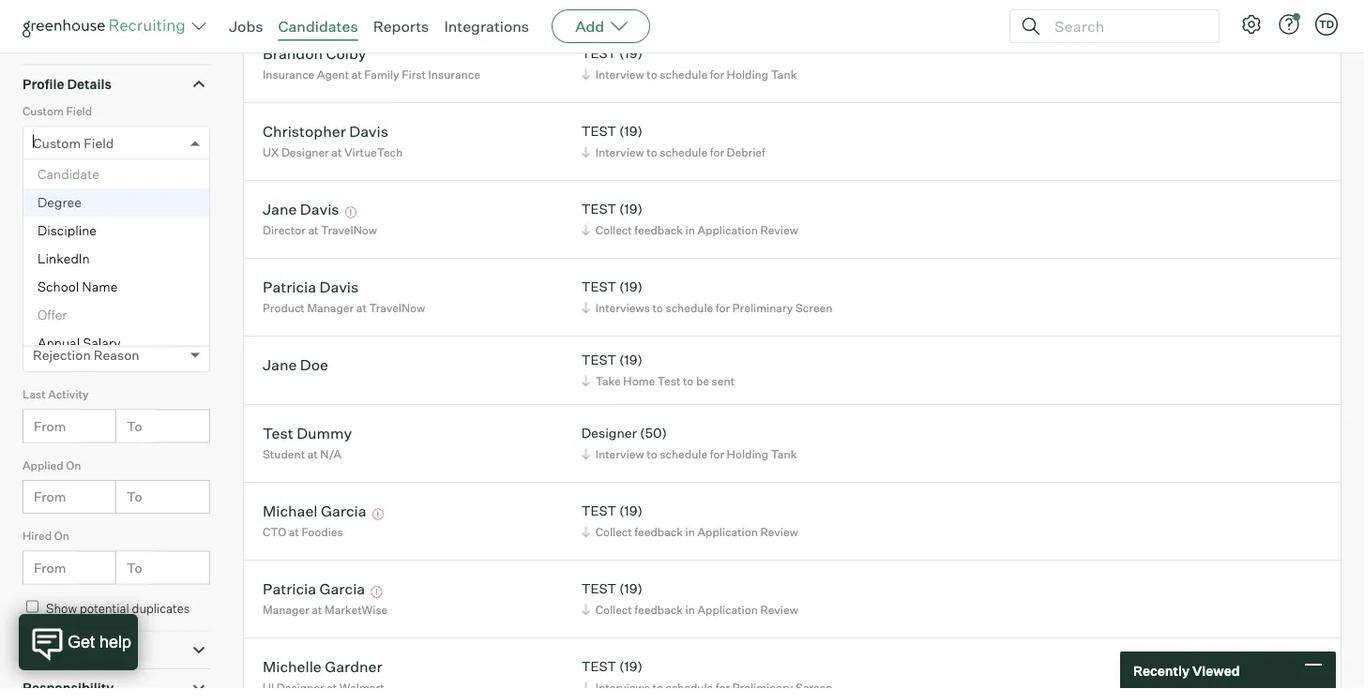 Task type: vqa. For each thing, say whether or not it's contained in the screenshot.
first '(19)'
yes



Task type: describe. For each thing, give the bounding box(es) containing it.
greenhouse recruiting image
[[23, 15, 191, 38]]

for for test dummy
[[710, 447, 724, 461]]

applied on
[[23, 458, 81, 473]]

rejection reason element
[[23, 315, 210, 386]]

test dummy student at n/a
[[263, 424, 352, 461]]

to for last activity
[[127, 418, 142, 435]]

michelle gardner
[[263, 657, 382, 676]]

interview inside test (19) interview to schedule for holding tank
[[595, 67, 644, 81]]

christopher davis link
[[263, 122, 388, 143]]

product
[[263, 301, 305, 315]]

collect feedback in application review link for jane davis
[[579, 221, 803, 239]]

activity
[[48, 388, 89, 402]]

Search text field
[[1050, 13, 1202, 40]]

for for christopher davis
[[710, 145, 724, 159]]

marketwise
[[325, 603, 388, 617]]

select a form
[[33, 26, 117, 42]]

school name option
[[23, 273, 209, 301]]

Show potential duplicates checkbox
[[26, 601, 38, 613]]

foodies
[[302, 525, 343, 539]]

at down jane davis link
[[308, 223, 319, 237]]

2 insurance from the left
[[428, 67, 480, 81]]

patricia garcia has been in application review for more than 5 days image
[[368, 587, 385, 598]]

collect for jane davis
[[595, 223, 632, 237]]

integrations
[[444, 17, 529, 36]]

1 vertical spatial field
[[84, 135, 114, 151]]

school
[[38, 278, 79, 295]]

interviews to schedule for preliminary screen link
[[579, 299, 837, 317]]

feedback for michael garcia
[[635, 525, 683, 539]]

(19) for 'interview to schedule for debrief' link
[[619, 123, 643, 139]]

to for applied on
[[127, 489, 142, 505]]

last activity
[[23, 388, 89, 402]]

sent
[[712, 374, 735, 388]]

to inside test (19) interview to schedule for holding tank
[[647, 67, 657, 81]]

patricia davis link
[[263, 277, 359, 299]]

details
[[67, 76, 112, 92]]

family
[[364, 67, 399, 81]]

application for jane davis
[[698, 223, 758, 237]]

from for applied
[[34, 489, 66, 505]]

show potential duplicates
[[46, 601, 190, 616]]

manager at marketwise
[[263, 603, 388, 617]]

jane doe
[[263, 355, 328, 374]]

to for patricia davis
[[652, 301, 663, 315]]

for inside test (19) interview to schedule for holding tank
[[710, 67, 724, 81]]

in for jane davis
[[685, 223, 695, 237]]

review for patricia garcia
[[760, 603, 798, 617]]

last
[[23, 388, 46, 402]]

annual
[[38, 335, 80, 351]]

for for patricia davis
[[716, 301, 730, 315]]

applied
[[23, 458, 63, 473]]

michelle
[[263, 657, 322, 676]]

at inside patricia davis product manager at travelnow
[[356, 301, 367, 315]]

name
[[82, 278, 118, 295]]

configure image
[[1240, 13, 1263, 36]]

at inside the brandon colby insurance agent at family first insurance
[[351, 67, 362, 81]]

test dummy link
[[263, 424, 352, 445]]

degree
[[38, 194, 82, 210]]

take home test to be sent link
[[579, 372, 739, 390]]

christopher
[[263, 122, 346, 140]]

(19) for collect feedback in application review link for jane davis
[[619, 201, 643, 217]]

jane davis
[[263, 200, 339, 218]]

reports link
[[373, 17, 429, 36]]

designer (50) interview to schedule for holding tank
[[581, 425, 797, 461]]

salary
[[83, 335, 121, 351]]

review for michael garcia
[[760, 525, 798, 539]]

interview for test dummy
[[595, 447, 644, 461]]

test (19) collect feedback in application review for michael garcia
[[581, 503, 798, 539]]

to inside "test (19) take home test to be sent"
[[683, 374, 694, 388]]

michelle gardner link
[[263, 657, 382, 679]]

test (19) interview to schedule for debrief
[[581, 123, 765, 159]]

be
[[696, 374, 709, 388]]

manager inside patricia davis product manager at travelnow
[[307, 301, 354, 315]]

test for collect feedback in application review link related to michael garcia
[[581, 503, 616, 519]]

jane davis has been in application review for more than 5 days image
[[342, 207, 359, 218]]

to for test dummy
[[647, 447, 657, 461]]

duplicates
[[132, 601, 190, 616]]

1 vertical spatial custom
[[33, 135, 81, 151]]

patricia for patricia davis product manager at travelnow
[[263, 277, 316, 296]]

schedule for test dummy
[[660, 447, 707, 461]]

patricia for patricia garcia
[[263, 579, 316, 598]]

at inside christopher davis ux designer at virtuetech
[[331, 145, 342, 159]]

0 vertical spatial status
[[23, 246, 57, 260]]

tank for (19)
[[771, 67, 797, 81]]

brandon colby insurance agent at family first insurance
[[263, 44, 480, 81]]

debrief
[[727, 145, 765, 159]]

dummy
[[297, 424, 352, 443]]

0 vertical spatial travelnow
[[321, 223, 377, 237]]

application for michael garcia
[[698, 525, 758, 539]]

status element
[[23, 244, 210, 315]]

test (19) interview to schedule for holding tank
[[581, 45, 797, 81]]

jane davis link
[[263, 200, 339, 221]]

travelnow inside patricia davis product manager at travelnow
[[369, 301, 425, 315]]

michael garcia has been in application review for more than 5 days image
[[370, 509, 387, 520]]

hired on
[[23, 529, 69, 543]]

0 vertical spatial candidate tag
[[23, 175, 99, 189]]

test for take home test to be sent link
[[581, 352, 616, 368]]

viewed
[[1192, 663, 1240, 679]]

linkedin
[[38, 250, 90, 267]]

cto at foodies
[[263, 525, 343, 539]]

recently viewed
[[1133, 663, 1240, 679]]

candidate inside the custom field element
[[38, 166, 99, 182]]

first
[[402, 67, 426, 81]]

at right cto
[[289, 525, 299, 539]]

from for hired
[[34, 560, 66, 576]]

gardner
[[325, 657, 382, 676]]

test (19) collect feedback in application review for jane davis
[[581, 201, 798, 237]]

jane for jane davis
[[263, 200, 297, 218]]

add
[[575, 17, 604, 36]]

jane doe link
[[263, 355, 328, 377]]

1 vertical spatial status
[[33, 276, 73, 293]]

brandon colby link
[[263, 44, 366, 65]]

1 vertical spatial rejection reason
[[33, 347, 140, 364]]

select
[[33, 26, 71, 42]]

1 vertical spatial rejection
[[33, 347, 91, 364]]

patricia garcia link
[[263, 579, 365, 601]]

in for patricia garcia
[[685, 603, 695, 617]]

source
[[23, 642, 68, 659]]

a
[[74, 26, 82, 42]]

1 vertical spatial manager
[[263, 603, 309, 617]]

test inside "test (19) take home test to be sent"
[[657, 374, 680, 388]]

schedule for christopher davis
[[660, 145, 707, 159]]

michael
[[263, 502, 318, 520]]

virtuetech
[[344, 145, 403, 159]]

jobs
[[229, 17, 263, 36]]

doe
[[300, 355, 328, 374]]

student
[[263, 447, 305, 461]]

schedule inside test (19) interview to schedule for holding tank
[[660, 67, 707, 81]]

preliminary
[[732, 301, 793, 315]]

reports
[[373, 17, 429, 36]]

patricia davis product manager at travelnow
[[263, 277, 425, 315]]

collect for michael garcia
[[595, 525, 632, 539]]

custom field element
[[23, 102, 210, 610]]

none field inside the custom field element
[[33, 127, 38, 159]]

cto
[[263, 525, 286, 539]]

director at travelnow
[[263, 223, 377, 237]]

director
[[263, 223, 306, 237]]

8 test from the top
[[581, 659, 616, 675]]



Task type: locate. For each thing, give the bounding box(es) containing it.
4 (19) from the top
[[619, 279, 643, 295]]

0 vertical spatial jane
[[263, 200, 297, 218]]

0 vertical spatial review
[[760, 223, 798, 237]]

at down colby
[[351, 67, 362, 81]]

1 vertical spatial tag
[[99, 206, 122, 222]]

2 vertical spatial to
[[127, 560, 142, 576]]

home
[[623, 374, 655, 388]]

2 in from the top
[[685, 525, 695, 539]]

holding inside designer (50) interview to schedule for holding tank
[[727, 447, 768, 461]]

insurance down brandon at top
[[263, 67, 315, 81]]

test inside test (19) interview to schedule for holding tank
[[581, 45, 616, 62]]

1 vertical spatial to
[[127, 489, 142, 505]]

test (19) take home test to be sent
[[581, 352, 735, 388]]

2 vertical spatial application
[[698, 603, 758, 617]]

discipline option
[[23, 216, 209, 245]]

test inside test (19) interviews to schedule for preliminary screen
[[581, 279, 616, 295]]

custom up degree
[[33, 135, 81, 151]]

at down "christopher davis" link
[[331, 145, 342, 159]]

davis for christopher
[[349, 122, 388, 140]]

test up student
[[263, 424, 293, 443]]

reason
[[75, 317, 114, 331], [94, 347, 140, 364]]

2 vertical spatial review
[[760, 603, 798, 617]]

on
[[66, 458, 81, 473], [54, 529, 69, 543]]

3 (19) from the top
[[619, 201, 643, 217]]

holding up "debrief"
[[727, 67, 768, 81]]

for inside test (19) interviews to schedule for preliminary screen
[[716, 301, 730, 315]]

3 from from the top
[[34, 560, 66, 576]]

1 vertical spatial review
[[760, 525, 798, 539]]

2 holding from the top
[[727, 447, 768, 461]]

1 test (19) collect feedback in application review from the top
[[581, 201, 798, 237]]

1 vertical spatial travelnow
[[369, 301, 425, 315]]

3 feedback from the top
[[635, 603, 683, 617]]

3 application from the top
[[698, 603, 758, 617]]

to for hired on
[[127, 560, 142, 576]]

jane left doe
[[263, 355, 297, 374]]

interview to schedule for holding tank link for dummy
[[579, 445, 802, 463]]

status down linkedin
[[33, 276, 73, 293]]

0 vertical spatial patricia
[[263, 277, 316, 296]]

3 in from the top
[[685, 603, 695, 617]]

holding down sent
[[727, 447, 768, 461]]

at left the n/a
[[307, 447, 318, 461]]

interview
[[595, 67, 644, 81], [595, 145, 644, 159], [595, 447, 644, 461]]

0 vertical spatial tag
[[79, 175, 99, 189]]

for up test (19) interview to schedule for debrief
[[710, 67, 724, 81]]

0 vertical spatial test (19) collect feedback in application review
[[581, 201, 798, 237]]

2 vertical spatial davis
[[320, 277, 359, 296]]

3 to from the top
[[127, 560, 142, 576]]

0 horizontal spatial test
[[263, 424, 293, 443]]

collect feedback in application review link for patricia garcia
[[579, 601, 803, 619]]

1 collect feedback in application review link from the top
[[579, 221, 803, 239]]

0 vertical spatial rejection
[[23, 317, 72, 331]]

collect
[[595, 223, 632, 237], [595, 525, 632, 539], [595, 603, 632, 617]]

1 test from the top
[[581, 45, 616, 62]]

2 vertical spatial feedback
[[635, 603, 683, 617]]

3 interview from the top
[[595, 447, 644, 461]]

1 vertical spatial on
[[54, 529, 69, 543]]

6 (19) from the top
[[619, 503, 643, 519]]

manager down patricia garcia link
[[263, 603, 309, 617]]

1 insurance from the left
[[263, 67, 315, 81]]

6 test from the top
[[581, 503, 616, 519]]

1 vertical spatial tank
[[771, 447, 797, 461]]

collect for patricia garcia
[[595, 603, 632, 617]]

from
[[34, 418, 66, 435], [34, 489, 66, 505], [34, 560, 66, 576]]

tank
[[771, 67, 797, 81], [771, 447, 797, 461]]

at down patricia garcia link
[[312, 603, 322, 617]]

1 interview to schedule for holding tank link from the top
[[579, 65, 802, 83]]

2 tank from the top
[[771, 447, 797, 461]]

(19) for collect feedback in application review link related to michael garcia
[[619, 503, 643, 519]]

2 (19) from the top
[[619, 123, 643, 139]]

schedule left "debrief"
[[660, 145, 707, 159]]

2 review from the top
[[760, 525, 798, 539]]

davis up director at travelnow
[[300, 200, 339, 218]]

3 collect feedback in application review link from the top
[[579, 601, 803, 619]]

designer left (50)
[[581, 425, 637, 442]]

test inside test dummy student at n/a
[[263, 424, 293, 443]]

2 collect feedback in application review link from the top
[[579, 523, 803, 541]]

interview to schedule for debrief link
[[579, 143, 770, 161]]

holding for (19)
[[727, 67, 768, 81]]

test inside test (19) interview to schedule for debrief
[[581, 123, 616, 139]]

(19) for collect feedback in application review link for patricia garcia
[[619, 581, 643, 597]]

2 jane from the top
[[263, 355, 297, 374]]

test (19) collect feedback in application review for patricia garcia
[[581, 581, 798, 617]]

profile details
[[23, 76, 112, 92]]

0 vertical spatial to
[[127, 418, 142, 435]]

take
[[595, 374, 621, 388]]

interview to schedule for holding tank link for colby
[[579, 65, 802, 83]]

list box inside the custom field element
[[23, 160, 209, 610]]

davis for jane
[[300, 200, 339, 218]]

schedule inside designer (50) interview to schedule for holding tank
[[660, 447, 707, 461]]

1 application from the top
[[698, 223, 758, 237]]

1 vertical spatial test (19) collect feedback in application review
[[581, 503, 798, 539]]

0 vertical spatial interview to schedule for holding tank link
[[579, 65, 802, 83]]

schedule up test (19) interview to schedule for debrief
[[660, 67, 707, 81]]

integrations link
[[444, 17, 529, 36]]

2 from from the top
[[34, 489, 66, 505]]

holding
[[727, 67, 768, 81], [727, 447, 768, 461]]

from down last activity
[[34, 418, 66, 435]]

davis inside patricia davis product manager at travelnow
[[320, 277, 359, 296]]

2 test (19) collect feedback in application review from the top
[[581, 503, 798, 539]]

holding for (50)
[[727, 447, 768, 461]]

patricia garcia
[[263, 579, 365, 598]]

0 vertical spatial holding
[[727, 67, 768, 81]]

candidate
[[38, 166, 99, 182], [23, 175, 77, 189], [33, 206, 96, 222]]

1 horizontal spatial test
[[657, 374, 680, 388]]

2 vertical spatial collect feedback in application review link
[[579, 601, 803, 619]]

0 vertical spatial from
[[34, 418, 66, 435]]

schedule down (50)
[[660, 447, 707, 461]]

2 test from the top
[[581, 123, 616, 139]]

garcia up the marketwise
[[320, 579, 365, 598]]

1 vertical spatial custom field
[[33, 135, 114, 151]]

garcia for michael garcia
[[321, 502, 366, 520]]

3 test from the top
[[581, 201, 616, 217]]

2 feedback from the top
[[635, 525, 683, 539]]

1 vertical spatial from
[[34, 489, 66, 505]]

ux
[[263, 145, 279, 159]]

2 vertical spatial from
[[34, 560, 66, 576]]

davis down director at travelnow
[[320, 277, 359, 296]]

from down applied on
[[34, 489, 66, 505]]

2 application from the top
[[698, 525, 758, 539]]

1 vertical spatial application
[[698, 525, 758, 539]]

schedule for patricia davis
[[666, 301, 713, 315]]

at inside test dummy student at n/a
[[307, 447, 318, 461]]

2 to from the top
[[127, 489, 142, 505]]

1 vertical spatial reason
[[94, 347, 140, 364]]

1 from from the top
[[34, 418, 66, 435]]

manager down "patricia davis" link
[[307, 301, 354, 315]]

application
[[698, 223, 758, 237], [698, 525, 758, 539], [698, 603, 758, 617]]

in for michael garcia
[[685, 525, 695, 539]]

1 vertical spatial collect
[[595, 525, 632, 539]]

(19) for interviews to schedule for preliminary screen link
[[619, 279, 643, 295]]

0 vertical spatial feedback
[[635, 223, 683, 237]]

tag up degree
[[79, 175, 99, 189]]

for
[[710, 67, 724, 81], [710, 145, 724, 159], [716, 301, 730, 315], [710, 447, 724, 461]]

show
[[46, 601, 77, 616]]

garcia
[[321, 502, 366, 520], [320, 579, 365, 598]]

add button
[[552, 9, 650, 43]]

schedule inside test (19) interview to schedule for debrief
[[660, 145, 707, 159]]

designer down the christopher
[[281, 145, 329, 159]]

0 vertical spatial interview
[[595, 67, 644, 81]]

on for applied on
[[66, 458, 81, 473]]

td
[[1319, 18, 1334, 30]]

2 vertical spatial in
[[685, 603, 695, 617]]

davis up virtuetech
[[349, 122, 388, 140]]

0 horizontal spatial designer
[[281, 145, 329, 159]]

1 in from the top
[[685, 223, 695, 237]]

discipline
[[38, 222, 97, 238]]

patricia up the product
[[263, 277, 316, 296]]

1 tank from the top
[[771, 67, 797, 81]]

custom down profile
[[23, 104, 64, 118]]

test
[[581, 45, 616, 62], [581, 123, 616, 139], [581, 201, 616, 217], [581, 279, 616, 295], [581, 352, 616, 368], [581, 503, 616, 519], [581, 581, 616, 597], [581, 659, 616, 675]]

td button
[[1312, 9, 1342, 39]]

0 vertical spatial in
[[685, 223, 695, 237]]

application for patricia garcia
[[698, 603, 758, 617]]

recently
[[1133, 663, 1190, 679]]

interview for christopher davis
[[595, 145, 644, 159]]

screen
[[795, 301, 833, 315]]

davis
[[349, 122, 388, 140], [300, 200, 339, 218], [320, 277, 359, 296]]

1 vertical spatial interview
[[595, 145, 644, 159]]

jane for jane doe
[[263, 355, 297, 374]]

patricia up 'manager at marketwise' in the left of the page
[[263, 579, 316, 598]]

garcia for patricia garcia
[[320, 579, 365, 598]]

review for jane davis
[[760, 223, 798, 237]]

for left preliminary in the right top of the page
[[716, 301, 730, 315]]

1 vertical spatial interview to schedule for holding tank link
[[579, 445, 802, 463]]

patricia inside patricia davis product manager at travelnow
[[263, 277, 316, 296]]

5 test from the top
[[581, 352, 616, 368]]

michael garcia link
[[263, 502, 366, 523]]

custom field
[[23, 104, 92, 118], [33, 135, 114, 151]]

to inside test (19) interviews to schedule for preliminary screen
[[652, 301, 663, 315]]

1 interview from the top
[[595, 67, 644, 81]]

1 vertical spatial in
[[685, 525, 695, 539]]

status
[[23, 246, 57, 260], [33, 276, 73, 293]]

tank inside test (19) interview to schedule for holding tank
[[771, 67, 797, 81]]

test for collect feedback in application review link for jane davis
[[581, 201, 616, 217]]

1 feedback from the top
[[635, 223, 683, 237]]

test right home
[[657, 374, 680, 388]]

colby
[[326, 44, 366, 63]]

in
[[685, 223, 695, 237], [685, 525, 695, 539], [685, 603, 695, 617]]

2 vertical spatial test (19) collect feedback in application review
[[581, 581, 798, 617]]

schedule right interviews
[[666, 301, 713, 315]]

candidates
[[278, 17, 358, 36]]

test for 'interview to schedule for debrief' link
[[581, 123, 616, 139]]

patricia
[[263, 277, 316, 296], [263, 579, 316, 598]]

1 vertical spatial garcia
[[320, 579, 365, 598]]

5 (19) from the top
[[619, 352, 643, 368]]

field
[[66, 104, 92, 118], [84, 135, 114, 151]]

1 vertical spatial davis
[[300, 200, 339, 218]]

1 vertical spatial holding
[[727, 447, 768, 461]]

1 (19) from the top
[[619, 45, 643, 62]]

0 vertical spatial designer
[[281, 145, 329, 159]]

annual salary option
[[23, 329, 209, 357]]

profile
[[23, 76, 64, 92]]

for down sent
[[710, 447, 724, 461]]

jobs link
[[229, 17, 263, 36]]

1 horizontal spatial insurance
[[428, 67, 480, 81]]

interview to schedule for holding tank link down (50)
[[579, 445, 802, 463]]

michael garcia
[[263, 502, 366, 520]]

feedback for jane davis
[[635, 223, 683, 237]]

(19) inside "test (19) take home test to be sent"
[[619, 352, 643, 368]]

2 patricia from the top
[[263, 579, 316, 598]]

2 vertical spatial collect
[[595, 603, 632, 617]]

linkedin option
[[23, 245, 209, 273]]

3 collect from the top
[[595, 603, 632, 617]]

to
[[647, 67, 657, 81], [647, 145, 657, 159], [652, 301, 663, 315], [683, 374, 694, 388], [647, 447, 657, 461]]

1 vertical spatial patricia
[[263, 579, 316, 598]]

0 vertical spatial field
[[66, 104, 92, 118]]

for left "debrief"
[[710, 145, 724, 159]]

0 vertical spatial on
[[66, 458, 81, 473]]

1 review from the top
[[760, 223, 798, 237]]

collect feedback in application review link for michael garcia
[[579, 523, 803, 541]]

2 vertical spatial interview
[[595, 447, 644, 461]]

at
[[351, 67, 362, 81], [331, 145, 342, 159], [308, 223, 319, 237], [356, 301, 367, 315], [307, 447, 318, 461], [289, 525, 299, 539], [312, 603, 322, 617]]

offer
[[38, 306, 67, 323]]

0 vertical spatial test
[[657, 374, 680, 388]]

1 to from the top
[[127, 418, 142, 435]]

0 vertical spatial custom field
[[23, 104, 92, 118]]

custom
[[23, 104, 64, 118], [33, 135, 81, 151]]

davis for patricia
[[320, 277, 359, 296]]

to for christopher davis
[[647, 145, 657, 159]]

for inside designer (50) interview to schedule for holding tank
[[710, 447, 724, 461]]

3 test (19) collect feedback in application review from the top
[[581, 581, 798, 617]]

1 jane from the top
[[263, 200, 297, 218]]

garcia up foodies
[[321, 502, 366, 520]]

0 vertical spatial custom
[[23, 104, 64, 118]]

candidate tag element
[[23, 173, 210, 244]]

rejection up 'annual'
[[23, 317, 72, 331]]

annual salary
[[38, 335, 121, 351]]

insurance right first
[[428, 67, 480, 81]]

0 horizontal spatial insurance
[[263, 67, 315, 81]]

0 vertical spatial manager
[[307, 301, 354, 315]]

(19) inside test (19) interview to schedule for debrief
[[619, 123, 643, 139]]

list box
[[23, 160, 209, 610]]

(19)
[[619, 45, 643, 62], [619, 123, 643, 139], [619, 201, 643, 217], [619, 279, 643, 295], [619, 352, 643, 368], [619, 503, 643, 519], [619, 581, 643, 597], [619, 659, 643, 675]]

on right hired
[[54, 529, 69, 543]]

at down "patricia davis" link
[[356, 301, 367, 315]]

feedback for patricia garcia
[[635, 603, 683, 617]]

brandon
[[263, 44, 323, 63]]

test
[[657, 374, 680, 388], [263, 424, 293, 443]]

1 vertical spatial feedback
[[635, 525, 683, 539]]

0 vertical spatial application
[[698, 223, 758, 237]]

tank for (50)
[[771, 447, 797, 461]]

form
[[84, 26, 117, 42]]

designer inside christopher davis ux designer at virtuetech
[[281, 145, 329, 159]]

insurance
[[263, 67, 315, 81], [428, 67, 480, 81]]

None field
[[33, 127, 38, 159]]

from for last
[[34, 418, 66, 435]]

0 vertical spatial tank
[[771, 67, 797, 81]]

2 interview to schedule for holding tank link from the top
[[579, 445, 802, 463]]

1 collect from the top
[[595, 223, 632, 237]]

test for interviews to schedule for preliminary screen link
[[581, 279, 616, 295]]

designer inside designer (50) interview to schedule for holding tank
[[581, 425, 637, 442]]

(19) inside test (19) interview to schedule for holding tank
[[619, 45, 643, 62]]

interview inside designer (50) interview to schedule for holding tank
[[595, 447, 644, 461]]

1 patricia from the top
[[263, 277, 316, 296]]

rejection
[[23, 317, 72, 331], [33, 347, 91, 364]]

8 (19) from the top
[[619, 659, 643, 675]]

interview to schedule for holding tank link up test (19) interview to schedule for debrief
[[579, 65, 802, 83]]

1 vertical spatial collect feedback in application review link
[[579, 523, 803, 541]]

interview inside test (19) interview to schedule for debrief
[[595, 145, 644, 159]]

1 vertical spatial test
[[263, 424, 293, 443]]

4 test from the top
[[581, 279, 616, 295]]

holding inside test (19) interview to schedule for holding tank
[[727, 67, 768, 81]]

jane up 'director'
[[263, 200, 297, 218]]

tag
[[79, 175, 99, 189], [99, 206, 122, 222]]

rejection up last activity
[[33, 347, 91, 364]]

1 vertical spatial jane
[[263, 355, 297, 374]]

td button
[[1315, 13, 1338, 36]]

to inside designer (50) interview to schedule for holding tank
[[647, 447, 657, 461]]

0 vertical spatial reason
[[75, 317, 114, 331]]

1 horizontal spatial designer
[[581, 425, 637, 442]]

from down hired on
[[34, 560, 66, 576]]

2 interview from the top
[[595, 145, 644, 159]]

test for collect feedback in application review link for patricia garcia
[[581, 581, 616, 597]]

2 collect from the top
[[595, 525, 632, 539]]

jane
[[263, 200, 297, 218], [263, 355, 297, 374]]

1 vertical spatial candidate tag
[[33, 206, 122, 222]]

agent
[[317, 67, 349, 81]]

0 vertical spatial rejection reason
[[23, 317, 114, 331]]

test inside "test (19) take home test to be sent"
[[581, 352, 616, 368]]

0 vertical spatial garcia
[[321, 502, 366, 520]]

test (19)
[[581, 659, 643, 675]]

tank inside designer (50) interview to schedule for holding tank
[[771, 447, 797, 461]]

interviews
[[595, 301, 650, 315]]

1 holding from the top
[[727, 67, 768, 81]]

on for hired on
[[54, 529, 69, 543]]

to inside test (19) interview to schedule for debrief
[[647, 145, 657, 159]]

davis inside christopher davis ux designer at virtuetech
[[349, 122, 388, 140]]

school name
[[38, 278, 118, 295]]

3 review from the top
[[760, 603, 798, 617]]

schedule inside test (19) interviews to schedule for preliminary screen
[[666, 301, 713, 315]]

(19) inside test (19) interviews to schedule for preliminary screen
[[619, 279, 643, 295]]

0 vertical spatial collect feedback in application review link
[[579, 221, 803, 239]]

7 test from the top
[[581, 581, 616, 597]]

degree option
[[23, 188, 209, 216]]

list box containing candidate
[[23, 160, 209, 610]]

7 (19) from the top
[[619, 581, 643, 597]]

n/a
[[320, 447, 341, 461]]

(19) for take home test to be sent link
[[619, 352, 643, 368]]

for inside test (19) interview to schedule for debrief
[[710, 145, 724, 159]]

interview to schedule for holding tank link
[[579, 65, 802, 83], [579, 445, 802, 463]]

(50)
[[640, 425, 667, 442]]

0 vertical spatial collect
[[595, 223, 632, 237]]

status down discipline
[[23, 246, 57, 260]]

tag up linkedin option
[[99, 206, 122, 222]]

candidates link
[[278, 17, 358, 36]]

christopher davis ux designer at virtuetech
[[263, 122, 403, 159]]

0 vertical spatial davis
[[349, 122, 388, 140]]

1 vertical spatial designer
[[581, 425, 637, 442]]

on right applied
[[66, 458, 81, 473]]



